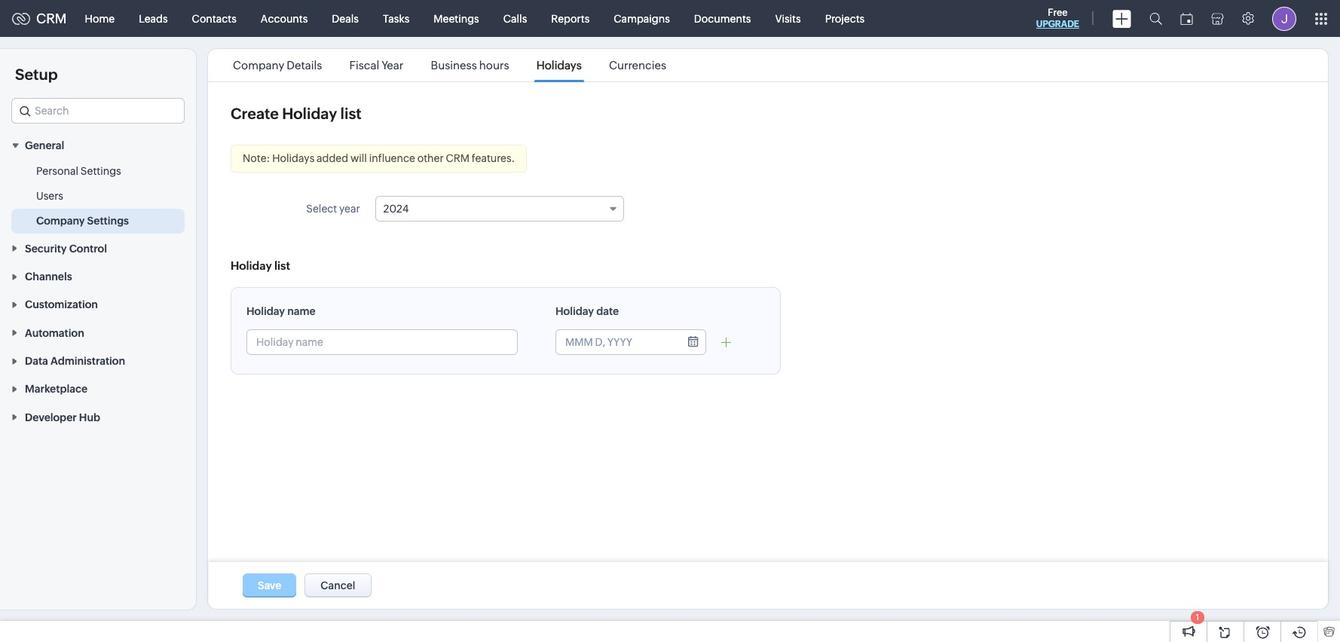 Task type: describe. For each thing, give the bounding box(es) containing it.
company for company settings
[[36, 215, 85, 227]]

search image
[[1150, 12, 1163, 25]]

holidays inside list
[[537, 59, 582, 72]]

fiscal year link
[[347, 59, 406, 72]]

features.
[[472, 152, 515, 164]]

automation button
[[0, 318, 196, 347]]

visits link
[[763, 0, 813, 37]]

free upgrade
[[1037, 7, 1080, 29]]

logo image
[[12, 12, 30, 25]]

0 vertical spatial crm
[[36, 11, 67, 26]]

note: holidays added will influence other crm features.
[[243, 152, 515, 164]]

documents
[[694, 12, 751, 25]]

1 horizontal spatial list
[[341, 105, 362, 122]]

Search text field
[[12, 99, 184, 123]]

holiday down details
[[282, 105, 337, 122]]

details
[[287, 59, 322, 72]]

general
[[25, 140, 64, 152]]

developer
[[25, 412, 77, 424]]

contacts link
[[180, 0, 249, 37]]

calls
[[504, 12, 527, 25]]

2024 field
[[375, 196, 624, 222]]

currencies
[[609, 59, 667, 72]]

campaigns link
[[602, 0, 682, 37]]

business hours link
[[429, 59, 512, 72]]

reports link
[[539, 0, 602, 37]]

other
[[417, 152, 444, 164]]

business
[[431, 59, 477, 72]]

2024
[[384, 203, 409, 215]]

holiday for holiday date
[[556, 305, 594, 317]]

marketplace button
[[0, 375, 196, 403]]

developer hub
[[25, 412, 100, 424]]

customization button
[[0, 290, 196, 318]]

select
[[306, 203, 337, 215]]

holiday list
[[231, 259, 290, 272]]

accounts
[[261, 12, 308, 25]]

data
[[25, 355, 48, 367]]

settings for personal settings
[[81, 165, 121, 177]]

leads link
[[127, 0, 180, 37]]

automation
[[25, 327, 84, 339]]

campaigns
[[614, 12, 670, 25]]

holiday for holiday list
[[231, 259, 272, 272]]

general region
[[0, 159, 196, 234]]

1 vertical spatial crm
[[446, 152, 470, 164]]

create menu image
[[1113, 9, 1132, 28]]

security
[[25, 243, 67, 255]]

developer hub button
[[0, 403, 196, 431]]

visits
[[776, 12, 801, 25]]

setup
[[15, 66, 58, 83]]

contacts
[[192, 12, 237, 25]]

meetings
[[434, 12, 479, 25]]

fiscal
[[350, 59, 379, 72]]

list containing company details
[[219, 49, 680, 81]]

cancel button
[[305, 574, 371, 598]]

personal settings link
[[36, 164, 121, 179]]

channels button
[[0, 262, 196, 290]]



Task type: vqa. For each thing, say whether or not it's contained in the screenshot.
Management corresponding to Process Management
no



Task type: locate. For each thing, give the bounding box(es) containing it.
profile image
[[1273, 6, 1297, 31]]

holidays link
[[534, 59, 584, 72]]

users link
[[36, 189, 63, 204]]

year
[[339, 203, 360, 215]]

holidays
[[537, 59, 582, 72], [272, 152, 315, 164]]

crm link
[[12, 11, 67, 26]]

Holiday name text field
[[247, 330, 517, 354]]

holiday date
[[556, 305, 619, 317]]

year
[[382, 59, 404, 72]]

0 vertical spatial settings
[[81, 165, 121, 177]]

crm right the other
[[446, 152, 470, 164]]

None field
[[11, 98, 185, 124]]

users
[[36, 190, 63, 202]]

0 horizontal spatial crm
[[36, 11, 67, 26]]

personal settings
[[36, 165, 121, 177]]

administration
[[50, 355, 125, 367]]

create
[[231, 105, 279, 122]]

1 vertical spatial holidays
[[272, 152, 315, 164]]

list up will
[[341, 105, 362, 122]]

settings up security control "dropdown button" at top
[[87, 215, 129, 227]]

fiscal year
[[350, 59, 404, 72]]

deals
[[332, 12, 359, 25]]

holiday for holiday name
[[247, 305, 285, 317]]

company inside company settings link
[[36, 215, 85, 227]]

control
[[69, 243, 107, 255]]

1 vertical spatial company
[[36, 215, 85, 227]]

profile element
[[1264, 0, 1306, 37]]

hours
[[479, 59, 509, 72]]

calendar image
[[1181, 12, 1194, 25]]

deals link
[[320, 0, 371, 37]]

influence
[[369, 152, 415, 164]]

company settings
[[36, 215, 129, 227]]

marketplace
[[25, 383, 88, 395]]

1 vertical spatial list
[[274, 259, 290, 272]]

holiday left date
[[556, 305, 594, 317]]

business hours
[[431, 59, 509, 72]]

1
[[1196, 613, 1200, 622]]

reports
[[551, 12, 590, 25]]

company left details
[[233, 59, 284, 72]]

free
[[1048, 7, 1068, 18]]

crm right logo
[[36, 11, 67, 26]]

settings down general dropdown button
[[81, 165, 121, 177]]

security control
[[25, 243, 107, 255]]

personal
[[36, 165, 78, 177]]

create menu element
[[1104, 0, 1141, 37]]

meetings link
[[422, 0, 491, 37]]

list up holiday name
[[274, 259, 290, 272]]

1 vertical spatial settings
[[87, 215, 129, 227]]

holidays down 'reports'
[[537, 59, 582, 72]]

data administration
[[25, 355, 125, 367]]

cancel
[[321, 580, 356, 592]]

company
[[233, 59, 284, 72], [36, 215, 85, 227]]

name
[[287, 305, 316, 317]]

company details link
[[231, 59, 325, 72]]

holiday
[[282, 105, 337, 122], [231, 259, 272, 272], [247, 305, 285, 317], [556, 305, 594, 317]]

will
[[351, 152, 367, 164]]

channels
[[25, 271, 72, 283]]

select year
[[306, 203, 360, 215]]

general button
[[0, 131, 196, 159]]

calls link
[[491, 0, 539, 37]]

settings for company settings
[[87, 215, 129, 227]]

create holiday list
[[231, 105, 362, 122]]

security control button
[[0, 234, 196, 262]]

list
[[219, 49, 680, 81]]

company details
[[233, 59, 322, 72]]

crm
[[36, 11, 67, 26], [446, 152, 470, 164]]

0 horizontal spatial company
[[36, 215, 85, 227]]

hub
[[79, 412, 100, 424]]

projects link
[[813, 0, 877, 37]]

holiday up holiday name
[[231, 259, 272, 272]]

company settings link
[[36, 214, 129, 229]]

1 horizontal spatial holidays
[[537, 59, 582, 72]]

data administration button
[[0, 347, 196, 375]]

1 horizontal spatial company
[[233, 59, 284, 72]]

leads
[[139, 12, 168, 25]]

0 vertical spatial holidays
[[537, 59, 582, 72]]

projects
[[825, 12, 865, 25]]

0 horizontal spatial holidays
[[272, 152, 315, 164]]

accounts link
[[249, 0, 320, 37]]

company for company details
[[233, 59, 284, 72]]

0 vertical spatial company
[[233, 59, 284, 72]]

added
[[317, 152, 348, 164]]

documents link
[[682, 0, 763, 37]]

home
[[85, 12, 115, 25]]

list
[[341, 105, 362, 122], [274, 259, 290, 272]]

0 horizontal spatial list
[[274, 259, 290, 272]]

holiday left name
[[247, 305, 285, 317]]

currencies link
[[607, 59, 669, 72]]

tasks link
[[371, 0, 422, 37]]

company down users
[[36, 215, 85, 227]]

tasks
[[383, 12, 410, 25]]

customization
[[25, 299, 98, 311]]

holiday name
[[247, 305, 316, 317]]

search element
[[1141, 0, 1172, 37]]

0 vertical spatial list
[[341, 105, 362, 122]]

1 horizontal spatial crm
[[446, 152, 470, 164]]

settings
[[81, 165, 121, 177], [87, 215, 129, 227]]

home link
[[73, 0, 127, 37]]

note:
[[243, 152, 270, 164]]

MMM d, yyyy text field
[[556, 330, 677, 354]]

upgrade
[[1037, 19, 1080, 29]]

company inside list
[[233, 59, 284, 72]]

holidays right note:
[[272, 152, 315, 164]]

date
[[597, 305, 619, 317]]



